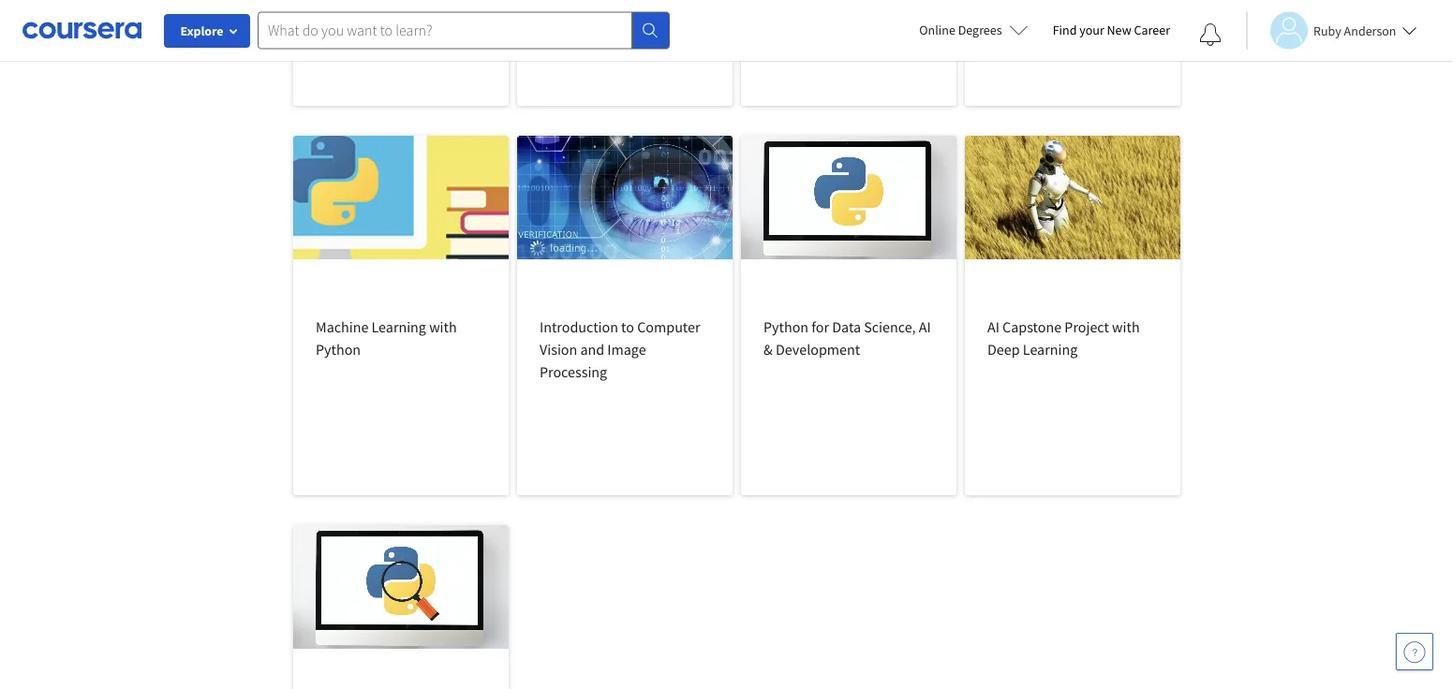 Task type: describe. For each thing, give the bounding box(es) containing it.
&
[[764, 340, 773, 359]]

online degrees
[[920, 22, 1002, 38]]

introduction
[[540, 318, 618, 336]]

ai capstone project with deep learning
[[988, 318, 1140, 359]]

development
[[776, 340, 860, 359]]

machine learning with python link
[[293, 136, 509, 496]]

computer
[[637, 318, 700, 336]]

career
[[1134, 22, 1170, 38]]

coursera image
[[22, 15, 141, 45]]

data
[[832, 318, 861, 336]]

ruby anderson
[[1314, 22, 1397, 39]]

deep
[[988, 340, 1020, 359]]

ruby
[[1314, 22, 1342, 39]]

anderson
[[1344, 22, 1397, 39]]

new
[[1107, 22, 1132, 38]]

What do you want to learn? text field
[[258, 12, 633, 49]]

for
[[812, 318, 829, 336]]

show notifications image
[[1199, 23, 1222, 46]]

ruby anderson button
[[1246, 12, 1417, 49]]

learning inside machine learning with python
[[372, 318, 426, 336]]

find
[[1053, 22, 1077, 38]]

machine
[[316, 318, 369, 336]]

vision
[[540, 340, 577, 359]]

introduction to computer vision and image processing link
[[517, 136, 733, 496]]

find your new career link
[[1044, 19, 1180, 42]]

science,
[[864, 318, 916, 336]]



Task type: locate. For each thing, give the bounding box(es) containing it.
capstone
[[1003, 318, 1062, 336]]

0 vertical spatial python
[[764, 318, 809, 336]]

help center image
[[1404, 641, 1426, 663]]

project
[[1065, 318, 1109, 336]]

0 horizontal spatial ai
[[919, 318, 931, 336]]

introduction to computer vision and image processing
[[540, 318, 700, 381]]

python for data science, ai & development
[[764, 318, 931, 359]]

python inside python for data science, ai & development
[[764, 318, 809, 336]]

python
[[764, 318, 809, 336], [316, 340, 361, 359]]

with inside 'ai capstone project with deep learning'
[[1112, 318, 1140, 336]]

python down machine
[[316, 340, 361, 359]]

ai up deep
[[988, 318, 1000, 336]]

online degrees button
[[905, 9, 1044, 51]]

explore
[[180, 22, 223, 39]]

1 horizontal spatial learning
[[1023, 340, 1078, 359]]

learning
[[372, 318, 426, 336], [1023, 340, 1078, 359]]

1 horizontal spatial ai
[[988, 318, 1000, 336]]

your
[[1080, 22, 1105, 38]]

ai inside python for data science, ai & development
[[919, 318, 931, 336]]

and
[[580, 340, 605, 359]]

online
[[920, 22, 956, 38]]

ai capstone project with deep learning link
[[965, 136, 1181, 496]]

ai
[[919, 318, 931, 336], [988, 318, 1000, 336]]

image
[[608, 340, 646, 359]]

1 horizontal spatial python
[[764, 318, 809, 336]]

2 with from the left
[[1112, 318, 1140, 336]]

ai inside 'ai capstone project with deep learning'
[[988, 318, 1000, 336]]

0 horizontal spatial learning
[[372, 318, 426, 336]]

python inside machine learning with python
[[316, 340, 361, 359]]

explore button
[[164, 14, 250, 48]]

find your new career
[[1053, 22, 1170, 38]]

learning down capstone
[[1023, 340, 1078, 359]]

with
[[429, 318, 457, 336], [1112, 318, 1140, 336]]

degrees
[[958, 22, 1002, 38]]

python for data science, ai & development link
[[741, 136, 957, 496]]

0 horizontal spatial with
[[429, 318, 457, 336]]

processing
[[540, 363, 607, 381]]

1 vertical spatial python
[[316, 340, 361, 359]]

2 ai from the left
[[988, 318, 1000, 336]]

to
[[621, 318, 634, 336]]

1 with from the left
[[429, 318, 457, 336]]

learning inside 'ai capstone project with deep learning'
[[1023, 340, 1078, 359]]

python up "&"
[[764, 318, 809, 336]]

with inside machine learning with python
[[429, 318, 457, 336]]

1 ai from the left
[[919, 318, 931, 336]]

machine learning with python
[[316, 318, 457, 359]]

1 vertical spatial learning
[[1023, 340, 1078, 359]]

learning right machine
[[372, 318, 426, 336]]

0 horizontal spatial python
[[316, 340, 361, 359]]

1 horizontal spatial with
[[1112, 318, 1140, 336]]

0 vertical spatial learning
[[372, 318, 426, 336]]

ai right science,
[[919, 318, 931, 336]]

None search field
[[258, 12, 670, 49]]



Task type: vqa. For each thing, say whether or not it's contained in the screenshot.
Show notifications image
yes



